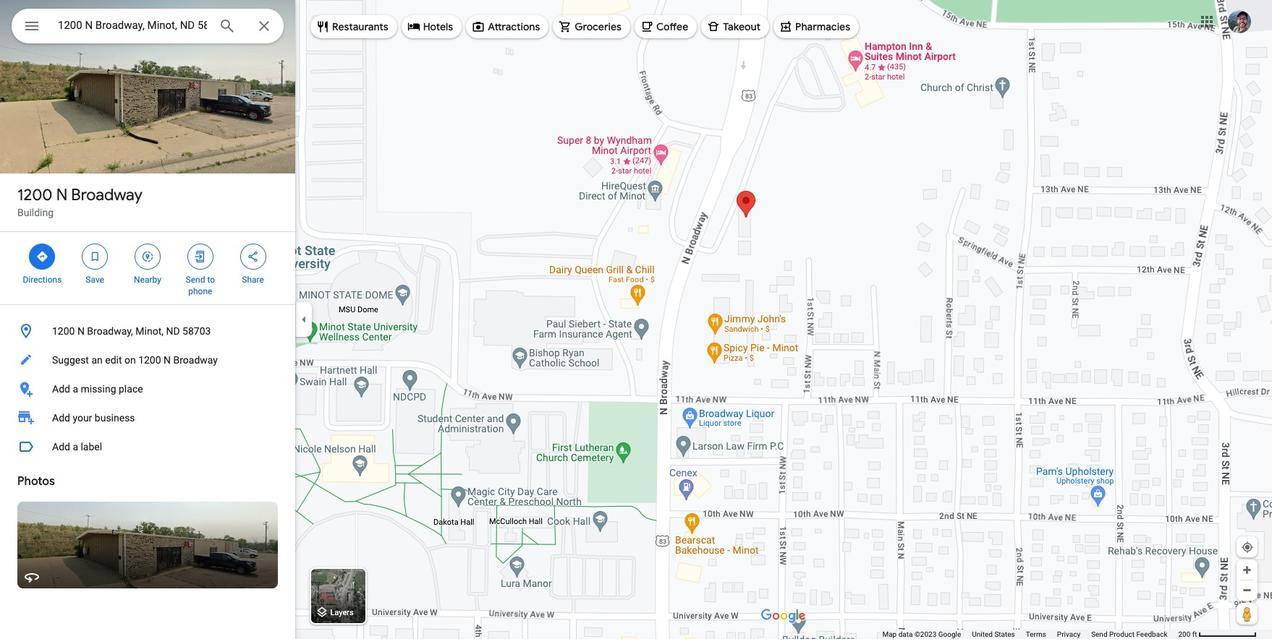 Task type: vqa. For each thing, say whether or not it's contained in the screenshot.
NEARBY
yes



Task type: locate. For each thing, give the bounding box(es) containing it.
google account: cj baylor  
(christian.baylor@adept.ai) image
[[1228, 10, 1251, 33]]

add down suggest
[[52, 384, 70, 395]]

map data ©2023 google
[[883, 631, 961, 639]]

2 vertical spatial 1200
[[138, 355, 161, 366]]

2 vertical spatial add
[[52, 441, 70, 453]]

terms button
[[1026, 630, 1046, 640]]

a inside button
[[73, 384, 78, 395]]

data
[[899, 631, 913, 639]]

add a missing place
[[52, 384, 143, 395]]

suggest
[[52, 355, 89, 366]]

1 vertical spatial n
[[77, 326, 85, 337]]

add inside add a missing place button
[[52, 384, 70, 395]]

directions
[[23, 275, 62, 285]]

1200 right on
[[138, 355, 161, 366]]

1 vertical spatial broadway
[[173, 355, 218, 366]]

send inside send to phone
[[186, 275, 205, 285]]

200 ft button
[[1179, 631, 1257, 639]]

attractions button
[[466, 9, 549, 44]]

add for add a label
[[52, 441, 70, 453]]

1 vertical spatial add
[[52, 413, 70, 424]]

1200
[[17, 185, 53, 206], [52, 326, 75, 337], [138, 355, 161, 366]]

a for missing
[[73, 384, 78, 395]]

a left missing
[[73, 384, 78, 395]]

1200 up building
[[17, 185, 53, 206]]

broadway down 58703
[[173, 355, 218, 366]]

footer inside "google maps" element
[[883, 630, 1179, 640]]

send product feedback button
[[1091, 630, 1168, 640]]

add a missing place button
[[0, 375, 295, 404]]

add
[[52, 384, 70, 395], [52, 413, 70, 424], [52, 441, 70, 453]]

1200 inside the 1200 n broadway, minot, nd 58703 button
[[52, 326, 75, 337]]

0 vertical spatial a
[[73, 384, 78, 395]]

to
[[207, 275, 215, 285]]

building
[[17, 207, 54, 219]]

0 vertical spatial 1200
[[17, 185, 53, 206]]

show street view coverage image
[[1237, 604, 1258, 625]]

2 vertical spatial n
[[164, 355, 171, 366]]

1 horizontal spatial broadway
[[173, 355, 218, 366]]

send product feedback
[[1091, 631, 1168, 639]]

1 a from the top
[[73, 384, 78, 395]]

3 add from the top
[[52, 441, 70, 453]]

broadway up 
[[71, 185, 142, 206]]

1 add from the top
[[52, 384, 70, 395]]

add left your
[[52, 413, 70, 424]]

suggest an edit on 1200 n broadway button
[[0, 346, 295, 375]]

None field
[[58, 17, 207, 34]]

nearby
[[134, 275, 161, 285]]

a
[[73, 384, 78, 395], [73, 441, 78, 453]]

show your location image
[[1241, 541, 1254, 554]]

1200 n broadway, minot, nd 58703 button
[[0, 317, 295, 346]]

add inside add your business 'link'
[[52, 413, 70, 424]]

send up phone at the top of page
[[186, 275, 205, 285]]

minot,
[[136, 326, 164, 337]]

an
[[91, 355, 103, 366]]

send inside button
[[1091, 631, 1108, 639]]

0 horizontal spatial n
[[56, 185, 67, 206]]

footer containing map data ©2023 google
[[883, 630, 1179, 640]]

1 horizontal spatial send
[[1091, 631, 1108, 639]]


[[194, 249, 207, 265]]

states
[[995, 631, 1015, 639]]

a inside button
[[73, 441, 78, 453]]

0 vertical spatial send
[[186, 275, 205, 285]]

restaurants button
[[310, 9, 397, 44]]

hotels
[[423, 20, 453, 33]]

add a label button
[[0, 433, 295, 462]]

0 horizontal spatial send
[[186, 275, 205, 285]]

add inside add a label button
[[52, 441, 70, 453]]

collapse side panel image
[[296, 312, 312, 328]]

zoom out image
[[1242, 585, 1253, 596]]

58703
[[182, 326, 211, 337]]

send
[[186, 275, 205, 285], [1091, 631, 1108, 639]]

2 horizontal spatial n
[[164, 355, 171, 366]]

n inside "1200 n broadway building"
[[56, 185, 67, 206]]


[[141, 249, 154, 265]]

nd
[[166, 326, 180, 337]]

n
[[56, 185, 67, 206], [77, 326, 85, 337], [164, 355, 171, 366]]

broadway inside "1200 n broadway building"
[[71, 185, 142, 206]]

1200 inside "1200 n broadway building"
[[17, 185, 53, 206]]

n inside suggest an edit on 1200 n broadway button
[[164, 355, 171, 366]]

united states
[[972, 631, 1015, 639]]

1200 n broadway building
[[17, 185, 142, 219]]

0 vertical spatial n
[[56, 185, 67, 206]]

broadway
[[71, 185, 142, 206], [173, 355, 218, 366]]

send to phone
[[186, 275, 215, 297]]

0 horizontal spatial broadway
[[71, 185, 142, 206]]

a left the label
[[73, 441, 78, 453]]

2 add from the top
[[52, 413, 70, 424]]

1 vertical spatial a
[[73, 441, 78, 453]]

business
[[95, 413, 135, 424]]


[[23, 16, 41, 36]]

pharmacies button
[[774, 9, 859, 44]]

1 vertical spatial send
[[1091, 631, 1108, 639]]

united
[[972, 631, 993, 639]]

privacy button
[[1057, 630, 1081, 640]]

0 vertical spatial add
[[52, 384, 70, 395]]


[[36, 249, 49, 265]]

your
[[73, 413, 92, 424]]

n for broadway,
[[77, 326, 85, 337]]

add left the label
[[52, 441, 70, 453]]

1 horizontal spatial n
[[77, 326, 85, 337]]

1 vertical spatial 1200
[[52, 326, 75, 337]]

takeout button
[[701, 9, 769, 44]]

 button
[[12, 9, 52, 46]]

send left product
[[1091, 631, 1108, 639]]

1200 up suggest
[[52, 326, 75, 337]]

2 a from the top
[[73, 441, 78, 453]]

none field inside 1200 n broadway, minot, nd 58703 field
[[58, 17, 207, 34]]

google
[[938, 631, 961, 639]]

0 vertical spatial broadway
[[71, 185, 142, 206]]

1200 inside suggest an edit on 1200 n broadway button
[[138, 355, 161, 366]]

coffee
[[656, 20, 688, 33]]

200
[[1179, 631, 1191, 639]]

footer
[[883, 630, 1179, 640]]

n inside the 1200 n broadway, minot, nd 58703 button
[[77, 326, 85, 337]]

add a label
[[52, 441, 102, 453]]

n for broadway
[[56, 185, 67, 206]]



Task type: describe. For each thing, give the bounding box(es) containing it.
send for send product feedback
[[1091, 631, 1108, 639]]

attractions
[[488, 20, 540, 33]]

united states button
[[972, 630, 1015, 640]]

photos
[[17, 475, 55, 489]]

add for add a missing place
[[52, 384, 70, 395]]

groceries button
[[553, 9, 630, 44]]

 search field
[[12, 9, 284, 46]]

add your business
[[52, 413, 135, 424]]

a for label
[[73, 441, 78, 453]]

label
[[81, 441, 102, 453]]

share
[[242, 275, 264, 285]]

restaurants
[[332, 20, 388, 33]]

missing
[[81, 384, 116, 395]]

hotels button
[[401, 9, 462, 44]]

layers
[[331, 609, 354, 618]]

actions for 1200 n broadway region
[[0, 232, 295, 305]]

map
[[883, 631, 897, 639]]

google maps element
[[0, 0, 1272, 640]]

phone
[[188, 287, 212, 297]]

1200 for broadway
[[17, 185, 53, 206]]

feedback
[[1137, 631, 1168, 639]]

200 ft
[[1179, 631, 1197, 639]]

zoom in image
[[1242, 565, 1253, 576]]

on
[[124, 355, 136, 366]]

1200 N Broadway, Minot, ND 58703 field
[[12, 9, 284, 43]]

takeout
[[723, 20, 761, 33]]

©2023
[[915, 631, 937, 639]]


[[246, 249, 260, 265]]

send for send to phone
[[186, 275, 205, 285]]

coffee button
[[635, 9, 697, 44]]

suggest an edit on 1200 n broadway
[[52, 355, 218, 366]]

save
[[86, 275, 104, 285]]

add your business link
[[0, 404, 295, 433]]

product
[[1109, 631, 1135, 639]]

groceries
[[575, 20, 622, 33]]

add for add your business
[[52, 413, 70, 424]]

broadway,
[[87, 326, 133, 337]]

1200 n broadway main content
[[0, 0, 295, 640]]

broadway inside button
[[173, 355, 218, 366]]

place
[[119, 384, 143, 395]]

terms
[[1026, 631, 1046, 639]]

ft
[[1193, 631, 1197, 639]]


[[88, 249, 101, 265]]

privacy
[[1057, 631, 1081, 639]]

edit
[[105, 355, 122, 366]]

1200 n broadway, minot, nd 58703
[[52, 326, 211, 337]]

1200 for broadway,
[[52, 326, 75, 337]]

pharmacies
[[795, 20, 850, 33]]



